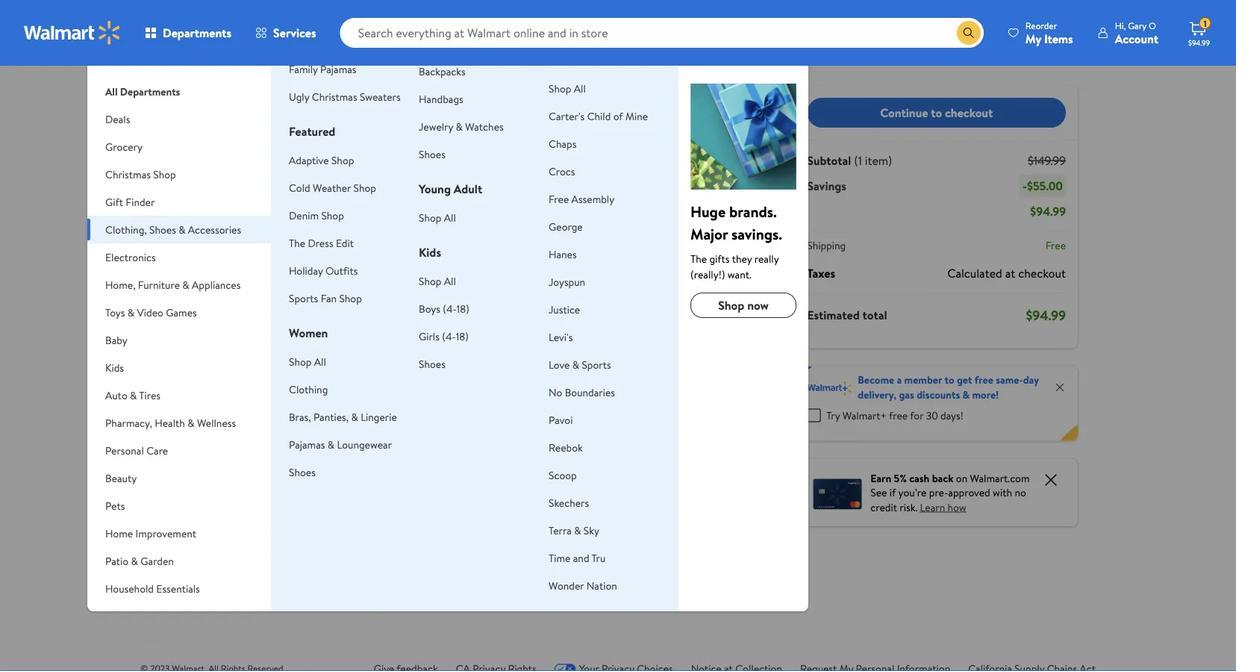 Task type: describe. For each thing, give the bounding box(es) containing it.
Search search field
[[340, 18, 984, 48]]

add inside group
[[442, 347, 461, 361]]

time and tru
[[549, 551, 606, 565]]

a inside become a member to get free same-day delivery, gas discounts & more!
[[897, 372, 902, 387]]

lingerie
[[361, 409, 397, 424]]

shop left now
[[718, 297, 744, 314]]

sky
[[584, 523, 599, 537]]

holiday outfits link
[[289, 263, 358, 278]]

scoop link
[[549, 468, 577, 482]]

calculated at checkout
[[947, 265, 1066, 281]]

3-year plan - $11.00
[[296, 82, 381, 97]]

loungewear
[[337, 437, 392, 452]]

toys & video games
[[105, 305, 197, 319]]

christmas shop button
[[87, 160, 271, 188]]

for inside 'button'
[[603, 148, 617, 163]]

denim shop link
[[289, 208, 344, 222]]

wonder
[[549, 578, 584, 593]]

family
[[289, 62, 318, 76]]

at inside view details (only one option can be selected at a time.)
[[403, 63, 411, 76]]

$99.00
[[647, 407, 678, 422]]

jewelry
[[419, 119, 453, 134]]

household
[[105, 581, 154, 596]]

gift for gift finder
[[105, 194, 123, 209]]

35mm
[[301, 440, 333, 457]]

shoes down 35mm
[[289, 465, 316, 479]]

reebok
[[549, 440, 583, 455]]

seller for now $86.88
[[672, 252, 693, 265]]

panties,
[[313, 409, 349, 424]]

0 horizontal spatial k-
[[568, 411, 579, 427]]

young
[[419, 181, 451, 197]]

charging
[[210, 440, 257, 457]]

best for now $86.88
[[653, 252, 670, 265]]

back
[[932, 471, 954, 485]]

shop inside dropdown button
[[153, 167, 176, 181]]

clothing link
[[289, 382, 328, 396]]

jewelry & watches
[[419, 119, 504, 134]]

18) for boys (4-18)
[[457, 301, 469, 316]]

all up deals
[[105, 84, 118, 99]]

household essentials
[[105, 581, 200, 596]]

day inside apple airpods with charging case (2nd generation) group
[[196, 524, 209, 537]]

3+ day shipping inside now $86.88 group
[[650, 508, 710, 521]]

add up view
[[273, 27, 292, 41]]

shop all link down young on the top of page
[[419, 210, 456, 225]]

denim
[[289, 208, 319, 222]]

services button
[[243, 15, 328, 51]]

watches
[[465, 119, 504, 134]]

selected
[[368, 63, 401, 76]]

cafe
[[579, 411, 604, 427]]

shoes link for girls
[[419, 356, 446, 371]]

- inside now $86.88 $99.00 apple airtag - 4 pack
[[715, 424, 719, 440]]

reusable
[[325, 424, 372, 440]]

cold weather shop
[[289, 180, 376, 195]]

walmart+
[[843, 408, 887, 423]]

sports for sports & outdoors
[[105, 609, 135, 623]]

shipping inside now $86.88 group
[[678, 508, 710, 521]]

2- for day
[[188, 524, 196, 537]]

dismiss capital one banner image
[[1042, 471, 1060, 489]]

shoes inside dropdown button
[[149, 222, 176, 237]]

1 vertical spatial and
[[573, 551, 589, 565]]

a inside view details (only one option can be selected at a time.)
[[413, 63, 417, 76]]

$129.00
[[185, 407, 219, 422]]

2 vertical spatial $94.99
[[1026, 306, 1066, 324]]

get
[[957, 372, 972, 387]]

subtotal
[[807, 152, 851, 169]]

1 vertical spatial $94.99
[[1030, 203, 1066, 219]]

brands.
[[729, 201, 777, 222]]

shop up the cold weather shop link
[[331, 153, 354, 167]]

discounts
[[917, 387, 960, 402]]

can
[[341, 63, 354, 76]]

learn how
[[920, 500, 966, 514]]

plan for $8.00
[[327, 106, 346, 121]]

2 horizontal spatial for
[[910, 408, 924, 423]]

now for $86.88
[[647, 389, 674, 407]]

hanes
[[549, 247, 577, 261]]

2 maker, from the top
[[531, 509, 566, 526]]

scoop
[[549, 468, 577, 482]]

justice
[[549, 302, 580, 317]]

close walmart plus section image
[[1054, 381, 1066, 393]]

electronics button
[[87, 243, 271, 271]]

latte
[[569, 460, 596, 477]]

2-year plan - $8.00
[[296, 106, 380, 121]]

health
[[155, 415, 185, 430]]

ugly
[[289, 89, 309, 104]]

camera
[[336, 440, 376, 457]]

continue
[[880, 104, 928, 121]]

approved
[[948, 485, 990, 500]]

carter's child of mine link
[[549, 109, 648, 123]]

kids inside dropdown button
[[105, 360, 124, 375]]

best seller inside add group
[[422, 252, 462, 265]]

gift for gift ideas for less
[[176, 216, 200, 235]]

search icon image
[[963, 27, 975, 39]]

add for keurig k-cafe single serve k- cup coffee maker, latte maker and cappuccino maker, dark charcoal
[[558, 347, 577, 361]]

cappuccino
[[531, 493, 593, 509]]

with inside $129.00 apple airpods with charging case (2nd generation)
[[185, 440, 207, 457]]

sweaters
[[360, 89, 401, 104]]

adaptive shop link
[[289, 153, 354, 167]]

child
[[587, 109, 611, 123]]

1 horizontal spatial christmas
[[312, 89, 357, 104]]

pets button
[[87, 492, 271, 520]]

add to cart image for now $86.88
[[655, 345, 673, 363]]

all for featured brands
[[574, 81, 586, 96]]

5%
[[894, 471, 907, 485]]

add group
[[416, 244, 505, 533]]

shop right fan
[[339, 291, 362, 305]]

gift finder
[[105, 194, 155, 209]]

wonder nation link
[[549, 578, 617, 593]]

shop up boys
[[419, 274, 441, 288]]

now $86.88 $99.00 apple airtag - 4 pack
[[647, 389, 729, 457]]

shop up clothing link on the left of the page
[[289, 354, 312, 369]]

adult
[[454, 181, 482, 197]]

free for free
[[1046, 238, 1066, 253]]

shop now
[[718, 297, 769, 314]]

4
[[722, 424, 729, 440]]

apple airpods with charging case (2nd generation) group
[[185, 244, 274, 546]]

all down young adult
[[444, 210, 456, 225]]

checkout for calculated at checkout
[[1018, 265, 1066, 281]]

$55.00
[[1027, 178, 1063, 194]]

appliances
[[192, 277, 241, 292]]

2- for year
[[296, 106, 305, 121]]

girls
[[419, 329, 440, 343]]

now $19.88 group
[[301, 244, 389, 546]]

& inside become a member to get free same-day delivery, gas discounts & more!
[[963, 387, 970, 402]]

$187.00
[[531, 389, 575, 407]]

shop all for women
[[289, 354, 326, 369]]

hi, gary o account
[[1115, 19, 1159, 47]]

deals
[[105, 112, 130, 126]]

george link
[[549, 219, 583, 234]]

shop all link for featured brands
[[549, 81, 586, 96]]

bras, panties, & lingerie link
[[289, 409, 397, 424]]

ugly christmas sweaters
[[289, 89, 401, 104]]

0 horizontal spatial free
[[889, 408, 908, 423]]

free inside become a member to get free same-day delivery, gas discounts & more!
[[975, 372, 993, 387]]

become
[[858, 372, 894, 387]]

best seller for now $19.88
[[307, 252, 347, 265]]

weather
[[313, 180, 351, 195]]

allstate
[[421, 27, 456, 41]]

shop all for featured brands
[[549, 81, 586, 96]]

$187.00 group
[[531, 244, 620, 542]]

gift ideas for less
[[176, 216, 278, 235]]

the inside huge brands. major savings. the gifts they really (really!) want.
[[691, 251, 707, 266]]

brands
[[598, 52, 634, 68]]

airtag
[[680, 424, 712, 440]]

gas
[[899, 387, 914, 402]]

& inside 'dropdown button'
[[188, 415, 194, 430]]

electronics
[[105, 250, 156, 264]]

3+ day shipping inside $187.00 group
[[534, 490, 594, 503]]

all for kids
[[444, 274, 456, 288]]

items
[[1044, 30, 1073, 47]]

$187.00 keurig k-cafe single serve k- cup coffee maker, latte maker and cappuccino maker, dark charcoal
[[531, 389, 609, 542]]

pack
[[647, 440, 671, 457]]

boys (4-18) link
[[419, 301, 469, 316]]

add to cart image
[[424, 345, 442, 363]]

christmas inside dropdown button
[[105, 167, 151, 181]]

save
[[580, 148, 601, 163]]

skechers
[[549, 495, 589, 510]]

home
[[105, 526, 133, 540]]

walmart plus image
[[807, 381, 852, 396]]

how
[[948, 500, 966, 514]]



Task type: vqa. For each thing, say whether or not it's contained in the screenshot.
the bottom 'My'
no



Task type: locate. For each thing, give the bounding box(es) containing it.
3+ left skechers
[[534, 490, 545, 503]]

free up calculated at checkout
[[1046, 238, 1066, 253]]

1 vertical spatial the
[[691, 251, 707, 266]]

departments inside 'all departments' link
[[120, 84, 180, 99]]

shoes link
[[419, 147, 446, 161], [419, 356, 446, 371], [289, 465, 316, 479]]

gift down gift finder dropdown button
[[176, 216, 200, 235]]

walmart image
[[24, 21, 121, 45]]

they
[[732, 251, 752, 266]]

1 horizontal spatial apple
[[647, 424, 677, 440]]

video
[[137, 305, 163, 319]]

increase quantity sony wh-ch720n-noise canceling wireless bluetooth headphones- black, current quantity 1 image
[[735, 150, 747, 162]]

1 maker, from the top
[[531, 460, 566, 477]]

1 horizontal spatial at
[[1005, 265, 1015, 281]]

women
[[289, 325, 328, 341]]

0 vertical spatial pajamas
[[320, 62, 356, 76]]

1 horizontal spatial to
[[945, 372, 954, 387]]

seller
[[326, 252, 347, 265], [441, 252, 462, 265], [672, 252, 693, 265]]

2 vertical spatial sports
[[105, 609, 135, 623]]

pajamas up 3-year plan - $11.00
[[320, 62, 356, 76]]

remove button
[[508, 144, 556, 168]]

0 vertical spatial sports
[[289, 291, 318, 305]]

apple inside now $86.88 $99.00 apple airtag - 4 pack
[[647, 424, 677, 440]]

1 horizontal spatial free
[[1046, 238, 1066, 253]]

plan down option at the top left of page
[[327, 82, 346, 97]]

1 horizontal spatial add to cart image
[[540, 345, 558, 363]]

seller down 'edit'
[[326, 252, 347, 265]]

0 vertical spatial 1
[[1204, 17, 1207, 30]]

no
[[1015, 485, 1026, 500]]

now inside now $19.88 $24.98 onn. reusable 35mm camera with flash
[[301, 389, 327, 407]]

year for 3-
[[305, 82, 324, 97]]

1 vertical spatial free
[[889, 408, 908, 423]]

free for free assembly
[[549, 191, 569, 206]]

details
[[298, 44, 327, 59]]

2 apple from the left
[[647, 424, 677, 440]]

1 vertical spatial sports
[[582, 357, 611, 372]]

generation)
[[185, 473, 247, 490]]

1 vertical spatial at
[[1005, 265, 1015, 281]]

best seller
[[307, 252, 347, 265], [422, 252, 462, 265], [653, 252, 693, 265]]

best seller inside "now $19.88" group
[[307, 252, 347, 265]]

3-Year plan - $11.00 checkbox
[[274, 83, 287, 97]]

1 vertical spatial departments
[[120, 84, 180, 99]]

1 horizontal spatial 3+ day shipping
[[650, 508, 710, 521]]

seller inside "now $19.88" group
[[326, 252, 347, 265]]

privacy choices icon image
[[554, 663, 576, 671]]

1 vertical spatial christmas
[[105, 167, 151, 181]]

1 horizontal spatial best
[[422, 252, 439, 265]]

apple down $99.00
[[647, 424, 677, 440]]

0 horizontal spatial seller
[[326, 252, 347, 265]]

by
[[408, 27, 419, 41]]

Try Walmart+ free for 30 days! checkbox
[[807, 409, 821, 422]]

1 vertical spatial maker,
[[531, 509, 566, 526]]

shipping
[[807, 238, 846, 253]]

best seller up '(really!)'
[[653, 252, 693, 265]]

1 add button from the left
[[303, 342, 358, 366]]

shop all link up clothing link on the left of the page
[[289, 354, 326, 369]]

add to cart image up $99.00
[[655, 345, 673, 363]]

patio
[[105, 554, 129, 568]]

and
[[566, 477, 585, 493], [573, 551, 589, 565]]

remove
[[514, 148, 551, 163]]

dark
[[569, 509, 594, 526]]

shop all link up the boys (4-18) link
[[419, 274, 456, 288]]

0 horizontal spatial 2-
[[188, 524, 196, 537]]

2 vertical spatial shoes link
[[289, 465, 316, 479]]

next slide for horizontalscrollerrecommendations list image
[[706, 300, 741, 336]]

2 seller from the left
[[441, 252, 462, 265]]

30
[[926, 408, 938, 423]]

apple inside $129.00 apple airpods with charging case (2nd generation)
[[185, 424, 215, 440]]

2 best from the left
[[422, 252, 439, 265]]

0 vertical spatial featured
[[549, 52, 595, 68]]

the up '(really!)'
[[691, 251, 707, 266]]

sports up the boundaries
[[582, 357, 611, 372]]

major
[[691, 223, 728, 244]]

checkout right calculated
[[1018, 265, 1066, 281]]

add to cart image down levi's
[[540, 345, 558, 363]]

3 seller from the left
[[672, 252, 693, 265]]

with down pharmacy, health & wellness 'dropdown button'
[[185, 440, 207, 457]]

0 vertical spatial (4-
[[443, 301, 457, 316]]

hanes link
[[549, 247, 577, 261]]

shop all up the boys (4-18) link
[[419, 274, 456, 288]]

add down levi's
[[558, 347, 577, 361]]

more!
[[972, 387, 999, 402]]

holiday
[[289, 263, 323, 278]]

2 add button from the left
[[419, 342, 473, 366]]

with left flash
[[301, 457, 323, 473]]

pajamas & loungewear link
[[289, 437, 392, 452]]

to inside "button"
[[931, 104, 942, 121]]

2- down the pets dropdown button
[[188, 524, 196, 537]]

patio & garden
[[105, 554, 174, 568]]

2 horizontal spatial seller
[[672, 252, 693, 265]]

add inside $187.00 group
[[558, 347, 577, 361]]

shoes down girls
[[419, 356, 446, 371]]

1 vertical spatial a
[[897, 372, 902, 387]]

a left time.)
[[413, 63, 417, 76]]

day inside now $86.88 group
[[662, 508, 676, 521]]

best seller inside now $86.88 group
[[653, 252, 693, 265]]

free down the gas
[[889, 408, 908, 423]]

3+ inside now $86.88 group
[[650, 508, 660, 521]]

2- down ugly
[[296, 106, 305, 121]]

2-day shipping
[[188, 524, 244, 537]]

2 now from the left
[[647, 389, 674, 407]]

my
[[1026, 30, 1041, 47]]

3 add to cart image from the left
[[655, 345, 673, 363]]

k- right "keurig"
[[568, 411, 579, 427]]

2 year from the top
[[305, 106, 324, 121]]

1 horizontal spatial k-
[[598, 427, 609, 444]]

now $86.88 group
[[647, 244, 736, 529]]

add inside "now $19.88" group
[[327, 347, 346, 361]]

0 vertical spatial a
[[413, 63, 417, 76]]

item)
[[865, 152, 892, 169]]

0 horizontal spatial best seller
[[307, 252, 347, 265]]

apple down $129.00
[[185, 424, 215, 440]]

3 best seller from the left
[[653, 252, 693, 265]]

earn
[[871, 471, 891, 485]]

0 horizontal spatial 1
[[707, 148, 710, 163]]

accessories
[[188, 222, 241, 237]]

add button inside now $86.88 group
[[649, 342, 704, 366]]

plan down ugly christmas sweaters
[[327, 106, 346, 121]]

day down the pets dropdown button
[[196, 524, 209, 537]]

to
[[931, 104, 942, 121], [945, 372, 954, 387]]

18) right boys
[[457, 301, 469, 316]]

to inside become a member to get free same-day delivery, gas discounts & more!
[[945, 372, 954, 387]]

0 vertical spatial checkout
[[945, 104, 993, 121]]

0 vertical spatial shipping
[[562, 490, 594, 503]]

0 vertical spatial for
[[603, 148, 617, 163]]

1 right o
[[1204, 17, 1207, 30]]

best inside "now $19.88" group
[[307, 252, 324, 265]]

account
[[1115, 30, 1159, 47]]

shop all link for women
[[289, 354, 326, 369]]

estimated total
[[807, 307, 887, 323]]

add for apple airtag - 4 pack
[[673, 347, 692, 361]]

1 vertical spatial checkout
[[1018, 265, 1066, 281]]

now inside now $86.88 $99.00 apple airtag - 4 pack
[[647, 389, 674, 407]]

1 horizontal spatial best seller
[[422, 252, 462, 265]]

christmas up 2-year plan - $8.00 in the top left of the page
[[312, 89, 357, 104]]

levi's
[[549, 330, 573, 344]]

day inside become a member to get free same-day delivery, gas discounts & more!
[[1023, 372, 1039, 387]]

hi,
[[1115, 19, 1126, 32]]

shop up carter's
[[549, 81, 571, 96]]

all for women
[[314, 354, 326, 369]]

3+ day shipping down pickup
[[650, 508, 710, 521]]

now for $19.88
[[301, 389, 327, 407]]

boys
[[419, 301, 440, 316]]

gift left "finder"
[[105, 194, 123, 209]]

Walmart Site-Wide search field
[[340, 18, 984, 48]]

baby button
[[87, 326, 271, 354]]

savings
[[807, 178, 846, 194]]

onn.
[[301, 424, 323, 440]]

see
[[871, 485, 887, 500]]

0 horizontal spatial christmas
[[105, 167, 151, 181]]

k-
[[568, 411, 579, 427], [598, 427, 609, 444]]

add to cart image inside "now $19.88" group
[[309, 345, 327, 363]]

shipping for $129.00
[[212, 524, 244, 537]]

and left tru
[[573, 551, 589, 565]]

clothing, shoes & accessories image
[[691, 84, 797, 190]]

add to cart image down women
[[309, 345, 327, 363]]

shop all up carter's
[[549, 81, 586, 96]]

-$55.00
[[1023, 178, 1063, 194]]

0 horizontal spatial featured
[[289, 123, 335, 140]]

and up skechers link at left bottom
[[566, 477, 585, 493]]

time and tru link
[[549, 551, 606, 565]]

kids up boys
[[419, 244, 441, 261]]

0 vertical spatial and
[[566, 477, 585, 493]]

add button inside "now $19.88" group
[[303, 342, 358, 366]]

denim shop
[[289, 208, 344, 222]]

add button
[[303, 342, 358, 366], [419, 342, 473, 366], [534, 342, 588, 366], [649, 342, 704, 366]]

1 apple from the left
[[185, 424, 215, 440]]

3+ inside $187.00 group
[[534, 490, 545, 503]]

3 best from the left
[[653, 252, 670, 265]]

pharmacy,
[[105, 415, 152, 430]]

1 horizontal spatial 2-
[[296, 106, 305, 121]]

0 horizontal spatial sports
[[105, 609, 135, 623]]

gift inside dropdown button
[[105, 194, 123, 209]]

sports down household
[[105, 609, 135, 623]]

best for now $19.88
[[307, 252, 324, 265]]

pets
[[105, 498, 125, 513]]

personal
[[105, 443, 144, 458]]

0 vertical spatial 3+
[[534, 490, 545, 503]]

2 vertical spatial for
[[910, 408, 924, 423]]

seller inside now $86.88 group
[[672, 252, 693, 265]]

featured for featured brands
[[549, 52, 595, 68]]

add to cart image inside now $86.88 group
[[655, 345, 673, 363]]

continue to checkout button
[[807, 98, 1066, 128]]

add to cart image for now $19.88
[[309, 345, 327, 363]]

0 vertical spatial 3+ day shipping
[[534, 490, 594, 503]]

chaps link
[[549, 136, 577, 151]]

day down pickup
[[662, 508, 676, 521]]

0 vertical spatial year
[[305, 82, 324, 97]]

add to cart image
[[309, 345, 327, 363], [540, 345, 558, 363], [655, 345, 673, 363]]

free right get in the right of the page
[[975, 372, 993, 387]]

capital one credit card image
[[813, 476, 862, 509]]

(4- right girls
[[442, 329, 456, 343]]

3+ day shipping down scoop link
[[534, 490, 594, 503]]

add up $86.88
[[673, 347, 692, 361]]

pre-
[[929, 485, 948, 500]]

banner containing become a member to get free same-day delivery, gas discounts & more!
[[795, 366, 1078, 441]]

2 add to cart image from the left
[[540, 345, 558, 363]]

0 vertical spatial at
[[403, 63, 411, 76]]

with inside now $19.88 $24.98 onn. reusable 35mm camera with flash
[[301, 457, 323, 473]]

0 vertical spatial $94.99
[[1188, 37, 1210, 47]]

2 plan from the top
[[327, 106, 346, 121]]

shop right weather
[[354, 180, 376, 195]]

shop down grocery dropdown button
[[153, 167, 176, 181]]

checkout inside "button"
[[945, 104, 993, 121]]

all up clothing link on the left of the page
[[314, 354, 326, 369]]

2 best seller from the left
[[422, 252, 462, 265]]

2- inside apple airpods with charging case (2nd generation) group
[[188, 524, 196, 537]]

1 vertical spatial pajamas
[[289, 437, 325, 452]]

best seller up the boys (4-18) link
[[422, 252, 462, 265]]

a right become
[[897, 372, 902, 387]]

at right calculated
[[1005, 265, 1015, 281]]

1
[[1204, 17, 1207, 30], [707, 148, 710, 163]]

0 horizontal spatial with
[[185, 440, 207, 457]]

day
[[1023, 372, 1039, 387], [547, 490, 560, 503], [662, 508, 676, 521], [196, 524, 209, 537]]

shoes down jewelry
[[419, 147, 446, 161]]

year for 2-
[[305, 106, 324, 121]]

sports left fan
[[289, 291, 318, 305]]

plan
[[386, 27, 406, 41]]

checkout for continue to checkout
[[945, 104, 993, 121]]

1 vertical spatial to
[[945, 372, 954, 387]]

day down scoop link
[[547, 490, 560, 503]]

furniture
[[138, 277, 180, 292]]

to left get in the right of the page
[[945, 372, 954, 387]]

now up bras,
[[301, 389, 327, 407]]

0 vertical spatial shoes link
[[419, 147, 446, 161]]

1 vertical spatial shoes link
[[419, 356, 446, 371]]

shop all up clothing link on the left of the page
[[289, 354, 326, 369]]

add button for onn. reusable 35mm camera with flash
[[303, 342, 358, 366]]

for right save
[[603, 148, 617, 163]]

shop all link for kids
[[419, 274, 456, 288]]

for left the 30
[[910, 408, 924, 423]]

year down ugly
[[305, 106, 324, 121]]

view
[[273, 44, 295, 59]]

shoes link for jewelry
[[419, 147, 446, 161]]

1 best from the left
[[307, 252, 324, 265]]

1 horizontal spatial gift
[[176, 216, 200, 235]]

1 horizontal spatial a
[[897, 372, 902, 387]]

0 vertical spatial kids
[[419, 244, 441, 261]]

1 vertical spatial (4-
[[442, 329, 456, 343]]

1 horizontal spatial free
[[975, 372, 993, 387]]

best
[[307, 252, 324, 265], [422, 252, 439, 265], [653, 252, 670, 265]]

1 horizontal spatial seller
[[441, 252, 462, 265]]

with left no
[[993, 485, 1012, 500]]

0 horizontal spatial at
[[403, 63, 411, 76]]

$8.00
[[355, 106, 380, 121]]

add for onn. reusable 35mm camera with flash
[[327, 347, 346, 361]]

3 add button from the left
[[534, 342, 588, 366]]

seller for now $19.88
[[326, 252, 347, 265]]

jewelry & watches link
[[419, 119, 504, 134]]

at right selected
[[403, 63, 411, 76]]

seller up the boys (4-18) link
[[441, 252, 462, 265]]

best left gifts
[[653, 252, 670, 265]]

2 horizontal spatial with
[[993, 485, 1012, 500]]

games
[[166, 305, 197, 319]]

if
[[890, 485, 896, 500]]

day left 'close walmart plus section' icon
[[1023, 372, 1039, 387]]

shop all down young on the top of page
[[419, 210, 456, 225]]

0 vertical spatial departments
[[163, 25, 231, 41]]

0 vertical spatial free
[[549, 191, 569, 206]]

1 vertical spatial 1
[[707, 148, 710, 163]]

add down women
[[327, 347, 346, 361]]

0 vertical spatial gift
[[105, 194, 123, 209]]

keurig
[[531, 411, 565, 427]]

now left $86.88
[[647, 389, 674, 407]]

plan
[[327, 82, 346, 97], [327, 106, 346, 121]]

18) for girls (4-18)
[[456, 329, 469, 343]]

add down girls (4-18)
[[442, 347, 461, 361]]

shipping inside apple airpods with charging case (2nd generation) group
[[212, 524, 244, 537]]

1 seller from the left
[[326, 252, 347, 265]]

(4- right boys
[[443, 301, 457, 316]]

shop all for kids
[[419, 274, 456, 288]]

patio & garden button
[[87, 547, 271, 575]]

kids up auto
[[105, 360, 124, 375]]

checkout right continue
[[945, 104, 993, 121]]

1 horizontal spatial shipping
[[562, 490, 594, 503]]

shop down young on the top of page
[[419, 210, 441, 225]]

all up carter's
[[574, 81, 586, 96]]

0 horizontal spatial the
[[289, 236, 305, 250]]

1 vertical spatial year
[[305, 106, 324, 121]]

wellness
[[197, 415, 236, 430]]

2 horizontal spatial add to cart image
[[655, 345, 673, 363]]

best up boys
[[422, 252, 439, 265]]

add inside now $86.88 group
[[673, 347, 692, 361]]

services
[[273, 25, 316, 41]]

1 vertical spatial free
[[1046, 238, 1066, 253]]

best inside add group
[[422, 252, 439, 265]]

all up the boys (4-18) link
[[444, 274, 456, 288]]

best inside now $86.88 group
[[653, 252, 670, 265]]

0 horizontal spatial kids
[[105, 360, 124, 375]]

now
[[747, 297, 769, 314]]

1 horizontal spatial 1
[[1204, 17, 1207, 30]]

(4- for boys
[[443, 301, 457, 316]]

(4- for girls
[[442, 329, 456, 343]]

0 horizontal spatial apple
[[185, 424, 215, 440]]

0 vertical spatial 2-
[[296, 106, 305, 121]]

$86.88
[[677, 389, 717, 407]]

0 horizontal spatial for
[[236, 216, 253, 235]]

the dress edit link
[[289, 236, 354, 250]]

2-
[[296, 106, 305, 121], [188, 524, 196, 537]]

0 vertical spatial the
[[289, 236, 305, 250]]

4 add button from the left
[[649, 342, 704, 366]]

2 horizontal spatial best seller
[[653, 252, 693, 265]]

2-Year plan - $8.00 checkbox
[[274, 107, 287, 121]]

holiday outfits
[[289, 263, 358, 278]]

1 vertical spatial shipping
[[678, 508, 710, 521]]

2 vertical spatial shipping
[[212, 524, 244, 537]]

1 best seller from the left
[[307, 252, 347, 265]]

add button for keurig k-cafe single serve k- cup coffee maker, latte maker and cappuccino maker, dark charcoal
[[534, 342, 588, 366]]

1 horizontal spatial checkout
[[1018, 265, 1066, 281]]

add button inside $187.00 group
[[534, 342, 588, 366]]

with inside see if you're pre-approved with no credit risk.
[[993, 485, 1012, 500]]

1 horizontal spatial the
[[691, 251, 707, 266]]

1 vertical spatial kids
[[105, 360, 124, 375]]

1 horizontal spatial 3+
[[650, 508, 660, 521]]

add button inside group
[[419, 342, 473, 366]]

sports inside dropdown button
[[105, 609, 135, 623]]

1 add to cart image from the left
[[309, 345, 327, 363]]

and inside $187.00 keurig k-cafe single serve k- cup coffee maker, latte maker and cappuccino maker, dark charcoal
[[566, 477, 585, 493]]

add button for apple airtag - 4 pack
[[649, 342, 704, 366]]

1 year from the top
[[305, 82, 324, 97]]

featured for featured
[[289, 123, 335, 140]]

the
[[289, 236, 305, 250], [691, 251, 707, 266]]

$24.98
[[301, 407, 331, 422]]

0 horizontal spatial now
[[301, 389, 327, 407]]

2 horizontal spatial sports
[[582, 357, 611, 372]]

to right continue
[[931, 104, 942, 121]]

0 vertical spatial plan
[[327, 82, 346, 97]]

plan for $11.00
[[327, 82, 346, 97]]

0 horizontal spatial 3+ day shipping
[[534, 490, 594, 503]]

1 horizontal spatial with
[[301, 457, 323, 473]]

1 now from the left
[[301, 389, 327, 407]]

1 vertical spatial for
[[236, 216, 253, 235]]

shipping inside $187.00 group
[[562, 490, 594, 503]]

adaptive shop
[[289, 153, 354, 167]]

$94.99 right account on the top right
[[1188, 37, 1210, 47]]

decrease quantity sony wh-ch720n-noise canceling wireless bluetooth headphones- black, current quantity 1 image
[[671, 150, 683, 162]]

0 vertical spatial maker,
[[531, 460, 566, 477]]

maker
[[531, 477, 564, 493]]

0 vertical spatial christmas
[[312, 89, 357, 104]]

1 plan from the top
[[327, 82, 346, 97]]

deals button
[[87, 105, 271, 133]]

free
[[975, 372, 993, 387], [889, 408, 908, 423]]

best down dress
[[307, 252, 324, 265]]

shipping for $187.00
[[562, 490, 594, 503]]

0 vertical spatial 18)
[[457, 301, 469, 316]]

the left dress
[[289, 236, 305, 250]]

banner
[[795, 366, 1078, 441]]

0 horizontal spatial shipping
[[212, 524, 244, 537]]

joyspun
[[549, 274, 585, 289]]

become a member to get free same-day delivery, gas discounts & more!
[[858, 372, 1039, 402]]

departments button
[[133, 15, 243, 51]]

$94.99 down calculated at checkout
[[1026, 306, 1066, 324]]

1 horizontal spatial now
[[647, 389, 674, 407]]

featured left brands
[[549, 52, 595, 68]]

for left less
[[236, 216, 253, 235]]

18) right girls
[[456, 329, 469, 343]]

pajamas down bras,
[[289, 437, 325, 452]]

best seller for now $86.88
[[653, 252, 693, 265]]

christmas up gift finder
[[105, 167, 151, 181]]

shop down the cold weather shop
[[321, 208, 344, 222]]

reorder my items
[[1026, 19, 1073, 47]]

1 vertical spatial 2-
[[188, 524, 196, 537]]

sports for sports fan shop
[[289, 291, 318, 305]]

joyspun link
[[549, 274, 585, 289]]

day inside $187.00 group
[[547, 490, 560, 503]]

(really!)
[[691, 267, 725, 281]]

time.)
[[419, 63, 442, 76]]

love & sports link
[[549, 357, 611, 372]]

girls (4-18)
[[419, 329, 469, 343]]

add to cart image inside $187.00 group
[[540, 345, 558, 363]]

seller inside add group
[[441, 252, 462, 265]]

shoes link down girls
[[419, 356, 446, 371]]

cold
[[289, 180, 310, 195]]

featured up the adaptive
[[289, 123, 335, 140]]

departments inside departments "dropdown button"
[[163, 25, 231, 41]]

grocery
[[105, 139, 143, 154]]

1 horizontal spatial kids
[[419, 244, 441, 261]]

1 right decrease quantity sony wh-ch720n-noise canceling wireless bluetooth headphones- black, current quantity 1 image
[[707, 148, 710, 163]]

2 horizontal spatial best
[[653, 252, 670, 265]]

departments up 'all departments' link
[[163, 25, 231, 41]]

no
[[549, 385, 562, 399]]



